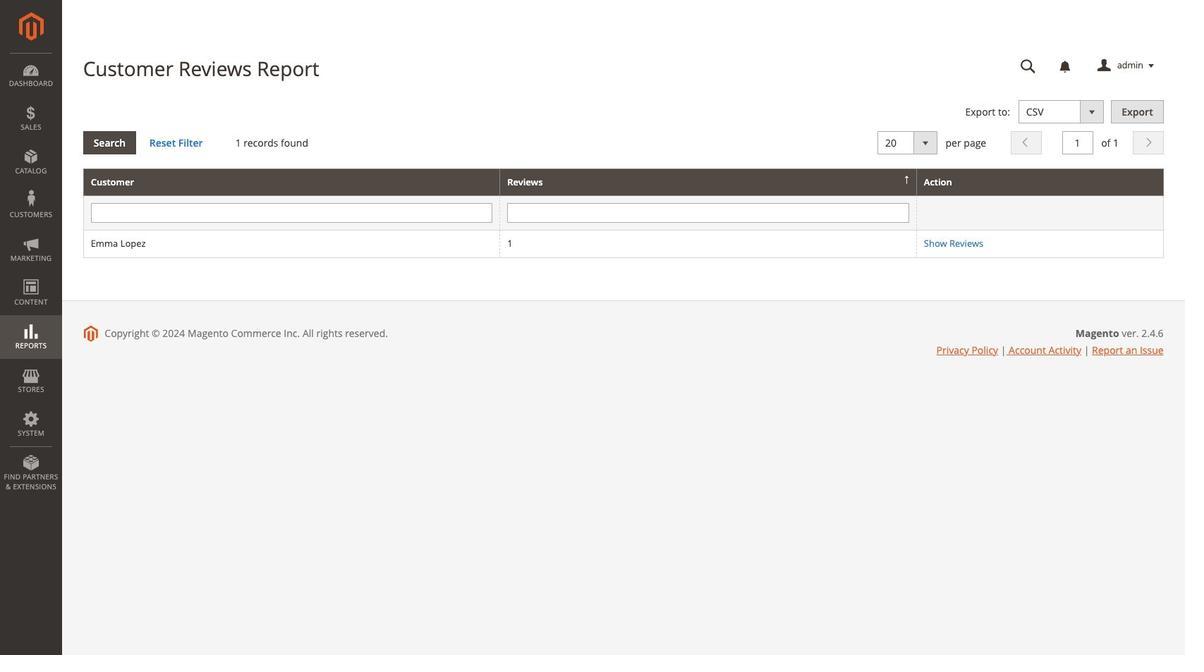 Task type: locate. For each thing, give the bounding box(es) containing it.
None text field
[[1011, 54, 1047, 78]]

menu bar
[[0, 53, 62, 499]]

None text field
[[1063, 131, 1094, 154], [91, 204, 493, 223], [508, 204, 910, 223], [1063, 131, 1094, 154], [91, 204, 493, 223], [508, 204, 910, 223]]

magento admin panel image
[[19, 12, 43, 41]]



